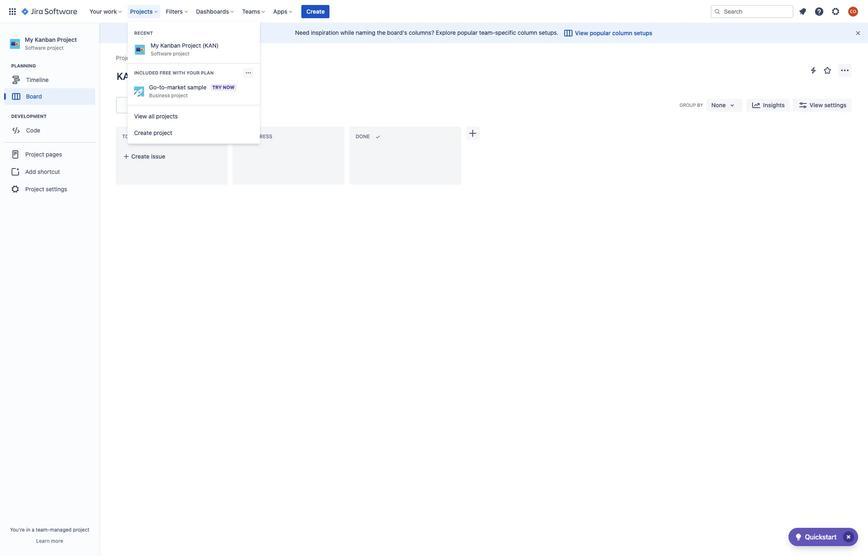 Task type: vqa. For each thing, say whether or not it's contained in the screenshot.
NEED INSPIRATION WHILE NAMING THE BOARD'S COLUMNS? EXPLORE POPULAR TEAM-SPECIFIC COLUMN SETUPS.
yes



Task type: describe. For each thing, give the bounding box(es) containing it.
planning image
[[1, 61, 11, 71]]

business
[[149, 92, 170, 99]]

my up included
[[148, 54, 156, 61]]

setups
[[634, 29, 653, 36]]

to
[[122, 133, 129, 140]]

Search field
[[711, 5, 794, 18]]

projects for projects popup button
[[130, 8, 153, 15]]

group
[[680, 102, 696, 108]]

explore
[[436, 29, 456, 36]]

progress
[[246, 133, 272, 140]]

more image
[[245, 70, 252, 76]]

board's
[[387, 29, 408, 36]]

project down add
[[25, 185, 44, 193]]

notifications image
[[798, 6, 808, 16]]

learn
[[36, 538, 50, 544]]

view all projects
[[134, 113, 178, 120]]

settings image
[[831, 6, 841, 16]]

more image
[[840, 65, 850, 75]]

go-to-market sample group
[[128, 63, 260, 105]]

market
[[167, 83, 186, 91]]

create project
[[134, 129, 172, 136]]

sidebar navigation image
[[90, 33, 109, 50]]

recent
[[134, 30, 153, 36]]

project inside 'go-to-market sample' group
[[171, 92, 188, 99]]

project inside the my kanban project (kan) software project
[[173, 51, 190, 57]]

insights image
[[752, 100, 762, 110]]

software inside my kanban project software project
[[25, 45, 46, 51]]

development group
[[4, 113, 99, 141]]

project for my kanban project software project
[[57, 36, 77, 43]]

plan
[[201, 70, 214, 75]]

create column image
[[468, 128, 478, 138]]

primary element
[[5, 0, 711, 23]]

my for my kanban project
[[25, 36, 33, 43]]

sample
[[187, 83, 207, 91]]

teams button
[[240, 5, 269, 18]]

board
[[139, 70, 164, 82]]

go-
[[149, 83, 159, 91]]

create issue button
[[118, 149, 226, 164]]

columns?
[[409, 29, 435, 36]]

create issue
[[131, 153, 165, 160]]

with
[[173, 70, 185, 75]]

need inspiration while naming the board's columns? explore popular team-specific column setups.
[[295, 29, 559, 36]]

create button
[[302, 5, 330, 18]]

to do
[[122, 133, 138, 140]]

view all projects link
[[128, 108, 260, 125]]

try
[[212, 85, 222, 90]]

code link
[[4, 122, 95, 139]]

projects link
[[116, 53, 138, 63]]

dismiss quickstart image
[[843, 531, 856, 544]]

timeline
[[26, 76, 49, 83]]

my kanban project (kan) software project
[[151, 42, 219, 57]]

add shortcut
[[25, 168, 60, 175]]

settings for project settings
[[46, 185, 67, 193]]

quickstart
[[806, 534, 837, 541]]

business project
[[149, 92, 188, 99]]

naming
[[356, 29, 376, 36]]

do
[[130, 133, 138, 140]]

you're
[[10, 527, 25, 533]]

help image
[[815, 6, 825, 16]]

group by
[[680, 102, 704, 108]]

board link
[[4, 88, 95, 105]]

kanban up 'free'
[[157, 54, 178, 61]]

the
[[377, 29, 386, 36]]

planning group
[[4, 63, 99, 107]]

now
[[223, 85, 235, 90]]

issue
[[151, 153, 165, 160]]

board
[[26, 93, 42, 100]]

kanban for my kanban project (kan)
[[160, 42, 181, 49]]

development
[[11, 114, 47, 119]]

(kan)
[[203, 42, 219, 49]]

project settings
[[25, 185, 67, 193]]

my kanban project
[[148, 54, 198, 61]]

dashboards button
[[194, 5, 237, 18]]

need
[[295, 29, 310, 36]]

project up add
[[25, 151, 44, 158]]

a
[[32, 527, 34, 533]]

your
[[90, 8, 102, 15]]

your profile and settings image
[[849, 6, 859, 16]]



Task type: locate. For each thing, give the bounding box(es) containing it.
2 vertical spatial view
[[134, 113, 147, 120]]

check image
[[794, 532, 804, 542]]

settings for view settings
[[825, 101, 847, 109]]

project up with
[[173, 51, 190, 57]]

project
[[57, 36, 77, 43], [182, 42, 201, 49], [179, 54, 198, 61], [25, 151, 44, 158], [25, 185, 44, 193]]

try now
[[212, 85, 235, 90]]

view popular column setups
[[575, 29, 653, 36]]

search image
[[715, 8, 721, 15]]

0 vertical spatial projects
[[130, 8, 153, 15]]

your work button
[[87, 5, 125, 18]]

view for view settings
[[810, 101, 823, 109]]

jira software image
[[22, 6, 77, 16], [22, 6, 77, 16]]

project inside create project button
[[154, 129, 172, 136]]

more
[[51, 538, 63, 544]]

view for view popular column setups
[[575, 29, 589, 36]]

my up planning
[[25, 36, 33, 43]]

0 horizontal spatial column
[[518, 29, 538, 36]]

1 vertical spatial create
[[134, 129, 152, 136]]

view for view all projects
[[134, 113, 147, 120]]

1 vertical spatial team-
[[36, 527, 50, 533]]

in progress
[[239, 133, 272, 140]]

projects button
[[128, 5, 161, 18]]

0 horizontal spatial software
[[25, 45, 46, 51]]

in
[[26, 527, 30, 533]]

project left (kan)
[[182, 42, 201, 49]]

timeline link
[[4, 72, 95, 88]]

filters
[[166, 8, 183, 15]]

2 horizontal spatial view
[[810, 101, 823, 109]]

learn more
[[36, 538, 63, 544]]

project for my kanban project
[[179, 54, 198, 61]]

inspiration
[[311, 29, 339, 36]]

projects
[[130, 8, 153, 15], [116, 54, 138, 61]]

column left setups
[[613, 29, 633, 36]]

1 horizontal spatial team-
[[480, 29, 496, 36]]

project pages link
[[3, 145, 96, 164]]

2 vertical spatial create
[[131, 153, 150, 160]]

apps button
[[271, 5, 296, 18]]

my kanban project software project
[[25, 36, 77, 51]]

0 vertical spatial view
[[575, 29, 589, 36]]

create inside primary element
[[307, 8, 325, 15]]

view right "setups."
[[575, 29, 589, 36]]

create right to
[[134, 129, 152, 136]]

code
[[26, 127, 40, 134]]

project pages
[[25, 151, 62, 158]]

0 vertical spatial create
[[307, 8, 325, 15]]

view settings
[[810, 101, 847, 109]]

included free with your plan
[[134, 70, 214, 75]]

1 vertical spatial settings
[[46, 185, 67, 193]]

project up your
[[179, 54, 198, 61]]

kanban for my kanban project
[[35, 36, 56, 43]]

create left issue
[[131, 153, 150, 160]]

kanban inside my kanban project software project
[[35, 36, 56, 43]]

group
[[3, 142, 96, 201]]

project inside the my kanban project (kan) software project
[[182, 42, 201, 49]]

view
[[575, 29, 589, 36], [810, 101, 823, 109], [134, 113, 147, 120]]

create for create issue
[[131, 153, 150, 160]]

automations menu button icon image
[[809, 65, 819, 75]]

0 vertical spatial settings
[[825, 101, 847, 109]]

none
[[712, 101, 726, 109]]

add shortcut button
[[3, 164, 96, 180]]

view left all
[[134, 113, 147, 120]]

software up 'free'
[[151, 51, 172, 57]]

managed
[[50, 527, 72, 533]]

my for my kanban project (kan)
[[151, 42, 159, 49]]

group containing project pages
[[3, 142, 96, 201]]

my down recent
[[151, 42, 159, 49]]

projects for "projects" link
[[116, 54, 138, 61]]

included
[[134, 70, 159, 75]]

appswitcher icon image
[[7, 6, 17, 16]]

column inside button
[[613, 29, 633, 36]]

create for create project
[[134, 129, 152, 136]]

0 horizontal spatial view
[[134, 113, 147, 120]]

project for my kanban project (kan) software project
[[182, 42, 201, 49]]

1 horizontal spatial settings
[[825, 101, 847, 109]]

project up timeline link
[[47, 45, 64, 51]]

create up inspiration
[[307, 8, 325, 15]]

1 horizontal spatial column
[[613, 29, 633, 36]]

kanban inside the my kanban project (kan) software project
[[160, 42, 181, 49]]

in
[[239, 133, 244, 140]]

your
[[187, 70, 200, 75]]

view popular column setups button
[[559, 27, 658, 40]]

pages
[[46, 151, 62, 158]]

project
[[47, 45, 64, 51], [173, 51, 190, 57], [171, 92, 188, 99], [154, 129, 172, 136], [73, 527, 89, 533]]

christina overa image
[[172, 99, 186, 112]]

kanban up the 'my kanban project'
[[160, 42, 181, 49]]

view settings button
[[794, 99, 852, 112]]

insights
[[764, 101, 785, 109]]

while
[[341, 29, 354, 36]]

project settings link
[[3, 180, 96, 198]]

projects up recent
[[130, 8, 153, 15]]

0 vertical spatial team-
[[480, 29, 496, 36]]

star kan board image
[[823, 65, 833, 75]]

banner
[[0, 0, 869, 23]]

your work
[[90, 8, 117, 15]]

column
[[518, 29, 538, 36], [613, 29, 633, 36]]

project left sidebar navigation image
[[57, 36, 77, 43]]

work
[[104, 8, 117, 15]]

1 horizontal spatial popular
[[590, 29, 611, 36]]

none button
[[707, 99, 743, 112]]

settings down add shortcut button
[[46, 185, 67, 193]]

popular inside button
[[590, 29, 611, 36]]

filters button
[[163, 5, 191, 18]]

column left "setups."
[[518, 29, 538, 36]]

shortcut
[[38, 168, 60, 175]]

go-to-market sample
[[149, 83, 207, 91]]

0 horizontal spatial popular
[[458, 29, 478, 36]]

settings inside group
[[46, 185, 67, 193]]

teams
[[242, 8, 260, 15]]

my inside the my kanban project (kan) software project
[[151, 42, 159, 49]]

projects up kan
[[116, 54, 138, 61]]

specific
[[496, 29, 516, 36]]

development image
[[1, 112, 11, 121]]

1 vertical spatial view
[[810, 101, 823, 109]]

quickstart button
[[789, 528, 859, 546]]

project down the go-to-market sample
[[171, 92, 188, 99]]

view down automations menu button icon
[[810, 101, 823, 109]]

projects
[[156, 113, 178, 120]]

create for create
[[307, 8, 325, 15]]

my kanban project link
[[148, 53, 198, 63]]

kanban
[[35, 36, 56, 43], [160, 42, 181, 49], [157, 54, 178, 61]]

software inside the my kanban project (kan) software project
[[151, 51, 172, 57]]

create
[[307, 8, 325, 15], [134, 129, 152, 136], [131, 153, 150, 160]]

all
[[149, 113, 155, 120]]

dismiss image
[[855, 30, 862, 36]]

insights button
[[747, 99, 790, 112]]

settings down 'star kan board' icon
[[825, 101, 847, 109]]

create project button
[[128, 125, 260, 141]]

free
[[160, 70, 171, 75]]

projects inside projects popup button
[[130, 8, 153, 15]]

my inside my kanban project software project
[[25, 36, 33, 43]]

done
[[356, 133, 370, 140]]

project down projects
[[154, 129, 172, 136]]

my
[[25, 36, 33, 43], [151, 42, 159, 49], [148, 54, 156, 61]]

kan board
[[117, 70, 164, 82]]

project inside my kanban project software project
[[47, 45, 64, 51]]

software up planning
[[25, 45, 46, 51]]

0 horizontal spatial team-
[[36, 527, 50, 533]]

settings inside button
[[825, 101, 847, 109]]

project right managed at left
[[73, 527, 89, 533]]

banner containing your work
[[0, 0, 869, 23]]

planning
[[11, 63, 36, 68]]

software
[[25, 45, 46, 51], [151, 51, 172, 57]]

settings
[[825, 101, 847, 109], [46, 185, 67, 193]]

1 horizontal spatial software
[[151, 51, 172, 57]]

add
[[25, 168, 36, 175]]

learn more button
[[36, 538, 63, 545]]

project inside my kanban project software project
[[57, 36, 77, 43]]

1 horizontal spatial view
[[575, 29, 589, 36]]

0 horizontal spatial settings
[[46, 185, 67, 193]]

kanban up planning
[[35, 36, 56, 43]]

1 vertical spatial projects
[[116, 54, 138, 61]]

setups.
[[539, 29, 559, 36]]

to-
[[159, 83, 167, 91]]

add people image
[[191, 100, 201, 110]]

you're in a team-managed project
[[10, 527, 89, 533]]

Search this board text field
[[117, 98, 155, 113]]



